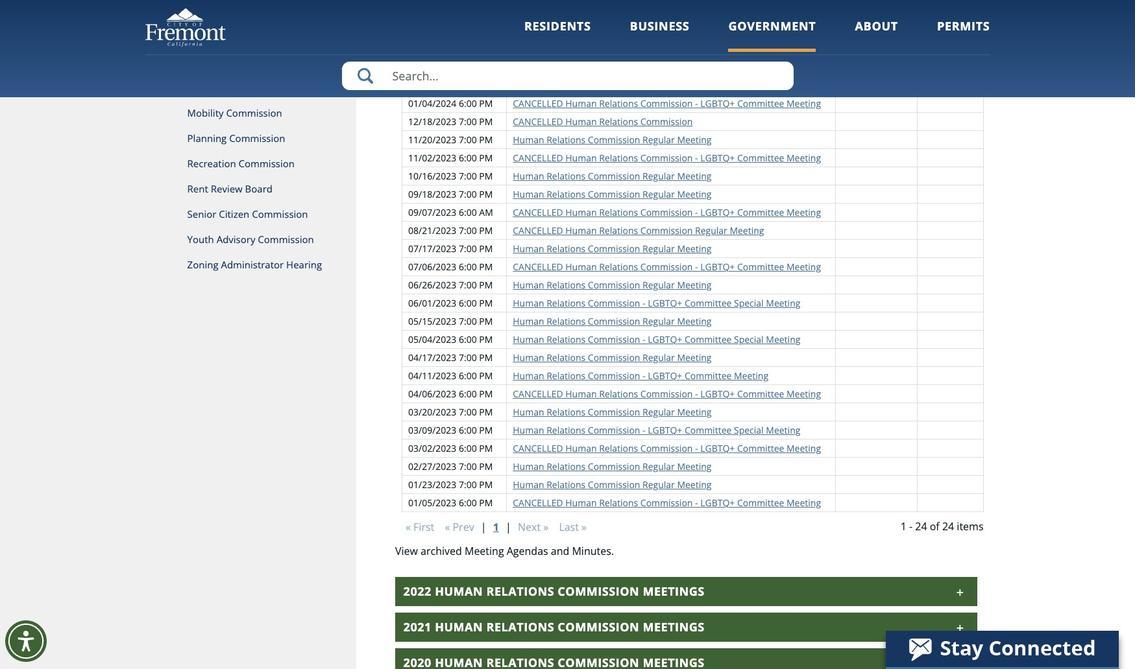 Task type: describe. For each thing, give the bounding box(es) containing it.
human relations commission regular meeting link for 03/20/2023 7:00 pm
[[513, 406, 712, 418]]

2 24 from the left
[[942, 520, 954, 534]]

7:00 for 01/22/2024
[[459, 79, 477, 91]]

cancelled for 03/02/2023 6:00 pm
[[513, 442, 563, 455]]

7:00 for 12/18/2023
[[459, 115, 477, 128]]

administrator
[[221, 258, 284, 271]]

cancelled human relations commission - lgbtq+ committee meeting for 09/07/2023 6:00 am
[[513, 206, 821, 218]]

regular for 03/20/2023 7:00 pm
[[643, 406, 675, 418]]

business
[[630, 18, 690, 34]]

zoning
[[187, 258, 218, 271]]

7:00 for 11/20/2023
[[459, 133, 477, 146]]

07/06/2023
[[408, 261, 456, 273]]

pm for 01/04/2024 6:00 pm
[[479, 97, 493, 109]]

special for 06/01/2023 6:00 pm
[[734, 297, 764, 309]]

1 | from the left
[[481, 520, 487, 535]]

03/02/2023
[[408, 442, 456, 455]]

am
[[479, 206, 493, 218]]

pm for 10/16/2023 7:00 pm
[[479, 170, 493, 182]]

zoning administrator hearing
[[187, 258, 322, 271]]

7:00 for 05/15/2023
[[459, 315, 477, 327]]

Search text field
[[342, 62, 793, 90]]

human relations commission regular meeting for 07/17/2023 7:00 pm
[[513, 242, 712, 255]]

01/22/2024
[[408, 79, 456, 91]]

2021
[[403, 620, 432, 635]]

cancelled for 01/04/2024 6:00 pm
[[513, 97, 563, 109]]

regular for 09/18/2023 7:00 pm
[[643, 188, 675, 200]]

6:00 for 09/07/2023
[[459, 206, 477, 218]]

cancelled human relations commission - lgbtq+ committee meeting link for 01/04/2024 6:00 pm
[[513, 97, 821, 109]]

library
[[187, 81, 219, 94]]

regular for 01/22/2024 7:00 pm
[[643, 79, 675, 91]]

04/17/2023 7:00 pm
[[408, 351, 493, 364]]

government link
[[729, 18, 816, 52]]

03/09/2023 6:00 pm
[[408, 424, 493, 437]]

planning
[[187, 132, 227, 145]]

about link
[[855, 18, 898, 52]]

human relations commission regular meeting for 01/23/2023 7:00 pm
[[513, 479, 712, 491]]

6:00 for 03/09/2023
[[459, 424, 477, 437]]

cancelled human relations commission - lgbtq+ committee meeting for 03/02/2023 6:00 pm
[[513, 442, 821, 455]]

library advisory commission link
[[145, 75, 356, 101]]

6:00 for 01/04/2024
[[459, 97, 477, 109]]

mobility commission
[[187, 106, 282, 119]]

human relations commission regular meeting link for 04/17/2023 7:00 pm
[[513, 351, 712, 364]]

6:00 for 06/01/2023
[[459, 297, 477, 309]]

human relations commission regular meeting link for 01/23/2023 7:00 pm
[[513, 479, 712, 491]]

of
[[930, 520, 940, 534]]

pm for 08/21/2023 7:00 pm
[[479, 224, 493, 237]]

05/15/2023 7:00 pm
[[408, 315, 493, 327]]

02/27/2023 7:00 pm
[[408, 461, 493, 473]]

| 1 |
[[481, 520, 514, 535]]

7:00 for 04/17/2023
[[459, 351, 477, 364]]

06/26/2023 7:00 pm
[[408, 279, 493, 291]]

cancelled human relations commission - lgbtq+ committee meeting for 01/04/2024 6:00 pm
[[513, 97, 821, 109]]

mobility commission link
[[145, 101, 356, 126]]

meetings for 2022 human relations commission meetings
[[643, 584, 705, 599]]

03/20/2023
[[408, 406, 456, 418]]

view archived meeting agendas and minutes.
[[395, 544, 614, 559]]

cancelled human relations commission
[[513, 115, 693, 128]]

pm for 06/01/2023 6:00 pm
[[479, 297, 493, 309]]

rent
[[187, 182, 208, 195]]

06/01/2023 6:00 pm
[[408, 297, 493, 309]]

05/04/2023
[[408, 333, 456, 346]]

human relations commission - lgbtq+ committee special meeting link for 05/04/2023 6:00 pm
[[513, 333, 800, 346]]

6:00 for 04/11/2023
[[459, 370, 477, 382]]

human relations commission - lgbtq+ committee special meeting for 05/04/2023 6:00 pm
[[513, 333, 800, 346]]

pm for 12/18/2023 7:00 pm
[[479, 115, 493, 128]]

1 24 from the left
[[915, 520, 927, 534]]

human relations commission - lgbtq+ committee special meeting link for 06/01/2023 6:00 pm
[[513, 297, 800, 309]]

date/time
[[415, 56, 481, 71]]

minutes link
[[849, 56, 904, 71]]

business link
[[630, 18, 690, 52]]

cancelled for 09/07/2023 6:00 am
[[513, 206, 563, 218]]

cancelled human relations commission - lgbtq+ committee meeting link for 07/06/2023 6:00 pm
[[513, 261, 821, 273]]

04/06/2023
[[408, 388, 456, 400]]

01/22/2024 7:00 pm
[[408, 79, 493, 91]]

11/20/2023 7:00 pm
[[408, 133, 493, 146]]

youth advisory commission
[[187, 233, 314, 246]]

recreation
[[187, 157, 236, 170]]

7:00 for 06/26/2023
[[459, 279, 477, 291]]

regular for 05/15/2023 7:00 pm
[[643, 315, 675, 327]]

7:00 for 02/27/2023
[[459, 461, 477, 473]]

regular for 11/20/2023 7:00 pm
[[643, 133, 675, 146]]

7:00 for 07/17/2023
[[459, 242, 477, 255]]

pm for 03/20/2023 7:00 pm
[[479, 406, 493, 418]]

09/18/2023 7:00 pm
[[408, 188, 493, 200]]

minutes
[[849, 56, 904, 71]]

recreation commission link
[[145, 151, 356, 177]]

human relations commission regular meeting link for 05/15/2023 7:00 pm
[[513, 315, 712, 327]]

pm for 04/17/2023 7:00 pm
[[479, 351, 493, 364]]

residents
[[524, 18, 591, 34]]

media
[[930, 56, 970, 71]]

human relations commission regular meeting for 02/27/2023 7:00 pm
[[513, 461, 712, 473]]

03/20/2023 7:00 pm
[[408, 406, 493, 418]]

2 | from the left
[[506, 520, 511, 535]]

6:00 for 01/05/2023
[[459, 497, 477, 509]]

01/05/2023 6:00 pm
[[408, 497, 493, 509]]

agendas
[[507, 544, 548, 559]]

06/01/2023
[[408, 297, 456, 309]]

cancelled for 11/02/2023 6:00 pm
[[513, 152, 563, 164]]

government
[[729, 18, 816, 34]]

human relations commission regular meeting link for 02/27/2023 7:00 pm
[[513, 461, 712, 473]]

review
[[211, 182, 243, 195]]

1 horizontal spatial 1
[[901, 520, 907, 534]]

agenda
[[520, 56, 571, 71]]

6:00 for 04/06/2023
[[459, 388, 477, 400]]

03/02/2023 6:00 pm
[[408, 442, 493, 455]]

cancelled human relations commission - lgbtq+ committee meeting for 01/05/2023 6:00 pm
[[513, 497, 821, 509]]

04/11/2023 6:00 pm
[[408, 370, 493, 382]]

cancelled for 08/21/2023 7:00 pm
[[513, 224, 563, 237]]

07/17/2023 7:00 pm
[[408, 242, 493, 255]]

senior
[[187, 208, 216, 221]]

05/15/2023
[[408, 315, 456, 327]]

cancelled human relations commission - lgbtq+ committee meeting for 07/06/2023 6:00 pm
[[513, 261, 821, 273]]

06/26/2023
[[408, 279, 456, 291]]

07/06/2023 6:00 pm
[[408, 261, 493, 273]]

10/16/2023
[[408, 170, 456, 182]]

cancelled for 01/05/2023 6:00 pm
[[513, 497, 563, 509]]

pm for 03/09/2023 6:00 pm
[[479, 424, 493, 437]]

cancelled human relations commission - lgbtq+ committee meeting link for 03/02/2023 6:00 pm
[[513, 442, 821, 455]]

human relations commission regular meeting for 06/26/2023 7:00 pm
[[513, 279, 712, 291]]

and
[[551, 544, 569, 559]]

human relations commission regular meeting link for 10/16/2023 7:00 pm
[[513, 170, 712, 182]]

6:00 for 11/02/2023
[[459, 152, 477, 164]]

human relations commission regular meeting link for 01/22/2024 7:00 pm
[[513, 79, 712, 91]]

media link
[[930, 56, 970, 71]]

1 - 24 of 24 items
[[901, 520, 984, 534]]

citizen
[[219, 208, 249, 221]]

01/23/2023 7:00 pm
[[408, 479, 493, 491]]



Task type: vqa. For each thing, say whether or not it's contained in the screenshot.


Task type: locate. For each thing, give the bounding box(es) containing it.
pm for 04/06/2023 6:00 pm
[[479, 388, 493, 400]]

01/04/2024 6:00 pm
[[408, 97, 493, 109]]

7 human relations commission regular meeting from the top
[[513, 315, 712, 327]]

7:00 up 05/04/2023 6:00 pm
[[459, 315, 477, 327]]

7:00 for 03/20/2023
[[459, 406, 477, 418]]

relations
[[547, 79, 586, 91], [599, 97, 638, 109], [599, 115, 638, 128], [547, 133, 586, 146], [599, 152, 638, 164], [547, 170, 586, 182], [547, 188, 586, 200], [599, 206, 638, 218], [599, 224, 638, 237], [547, 242, 586, 255], [599, 261, 638, 273], [547, 279, 586, 291], [547, 297, 586, 309], [547, 315, 586, 327], [547, 333, 586, 346], [547, 351, 586, 364], [547, 370, 586, 382], [599, 388, 638, 400], [547, 406, 586, 418], [547, 424, 586, 437], [599, 442, 638, 455], [547, 461, 586, 473], [547, 479, 586, 491], [599, 497, 638, 509], [486, 584, 554, 599], [486, 620, 554, 635]]

11 human relations commission regular meeting link from the top
[[513, 479, 712, 491]]

4 pm from the top
[[479, 133, 493, 146]]

tab list
[[395, 577, 977, 670]]

8 6:00 from the top
[[459, 388, 477, 400]]

0 vertical spatial advisory
[[222, 81, 260, 94]]

cancelled human relations commission - lgbtq+ committee meeting link for 11/02/2023 6:00 pm
[[513, 152, 821, 164]]

youth
[[187, 233, 214, 246]]

3 human relations commission - lgbtq+ committee special meeting link from the top
[[513, 424, 800, 437]]

2 human relations commission - lgbtq+ committee special meeting link from the top
[[513, 333, 800, 346]]

rent review board link
[[145, 177, 356, 202]]

7 cancelled from the top
[[513, 388, 563, 400]]

human relations commission regular meeting link for 09/18/2023 7:00 pm
[[513, 188, 712, 200]]

1 6:00 from the top
[[459, 97, 477, 109]]

human relations commission regular meeting for 11/20/2023 7:00 pm
[[513, 133, 712, 146]]

residents link
[[524, 18, 591, 52]]

16 pm from the top
[[479, 370, 493, 382]]

rent review board
[[187, 182, 273, 195]]

2 6:00 from the top
[[459, 152, 477, 164]]

3 cancelled from the top
[[513, 152, 563, 164]]

6 human relations commission regular meeting link from the top
[[513, 279, 712, 291]]

regular for 07/17/2023 7:00 pm
[[643, 242, 675, 255]]

3 6:00 from the top
[[459, 206, 477, 218]]

6:00 down 07/17/2023 7:00 pm
[[459, 261, 477, 273]]

cancelled human relations commission - lgbtq+ committee meeting link for 04/06/2023 6:00 pm
[[513, 388, 821, 400]]

9 6:00 from the top
[[459, 424, 477, 437]]

9 human relations commission regular meeting link from the top
[[513, 406, 712, 418]]

2 vertical spatial human relations commission - lgbtq+ committee special meeting link
[[513, 424, 800, 437]]

10 6:00 from the top
[[459, 442, 477, 455]]

6 6:00 from the top
[[459, 333, 477, 346]]

human relations commission regular meeting for 01/22/2024 7:00 pm
[[513, 79, 712, 91]]

2021 human relations commission meetings
[[403, 620, 705, 635]]

human relations commission - lgbtq+ committee special meeting
[[513, 297, 800, 309], [513, 333, 800, 346], [513, 424, 800, 437]]

1 horizontal spatial 24
[[942, 520, 954, 534]]

advisory up mobility commission
[[222, 81, 260, 94]]

human relations commission regular meeting for 04/17/2023 7:00 pm
[[513, 351, 712, 364]]

pm for 03/02/2023 6:00 pm
[[479, 442, 493, 455]]

9 pm from the top
[[479, 242, 493, 255]]

pm for 07/17/2023 7:00 pm
[[479, 242, 493, 255]]

human relations commission regular meeting for 03/20/2023 7:00 pm
[[513, 406, 712, 418]]

23 pm from the top
[[479, 497, 493, 509]]

zoning administrator hearing link
[[145, 252, 356, 278]]

1 special from the top
[[734, 297, 764, 309]]

human relations commission - lgbtq+ committee special meeting for 03/09/2023 6:00 pm
[[513, 424, 800, 437]]

pm for 11/02/2023 6:00 pm
[[479, 152, 493, 164]]

permits
[[937, 18, 990, 34]]

human relations commission regular meeting
[[513, 79, 712, 91], [513, 133, 712, 146], [513, 170, 712, 182], [513, 188, 712, 200], [513, 242, 712, 255], [513, 279, 712, 291], [513, 315, 712, 327], [513, 351, 712, 364], [513, 406, 712, 418], [513, 461, 712, 473], [513, 479, 712, 491]]

cancelled human relations commission - lgbtq+ committee meeting link for 09/07/2023 6:00 am
[[513, 206, 821, 218]]

6:00 for 03/02/2023
[[459, 442, 477, 455]]

12 pm from the top
[[479, 297, 493, 309]]

planning commission
[[187, 132, 285, 145]]

cancelled for 12/18/2023 7:00 pm
[[513, 115, 563, 128]]

human relations commission - lgbtq+ committee meeting link
[[513, 370, 768, 382]]

human relations commission - lgbtq+ committee meeting
[[513, 370, 768, 382]]

commission
[[588, 79, 640, 91], [263, 81, 319, 94], [640, 97, 693, 109], [226, 106, 282, 119], [640, 115, 693, 128], [229, 132, 285, 145], [588, 133, 640, 146], [640, 152, 693, 164], [239, 157, 295, 170], [588, 170, 640, 182], [588, 188, 640, 200], [640, 206, 693, 218], [252, 208, 308, 221], [640, 224, 693, 237], [258, 233, 314, 246], [588, 242, 640, 255], [640, 261, 693, 273], [588, 279, 640, 291], [588, 297, 640, 309], [588, 315, 640, 327], [588, 333, 640, 346], [588, 351, 640, 364], [588, 370, 640, 382], [640, 388, 693, 400], [588, 406, 640, 418], [588, 424, 640, 437], [640, 442, 693, 455], [588, 461, 640, 473], [588, 479, 640, 491], [640, 497, 693, 509], [558, 584, 639, 599], [558, 620, 639, 635]]

2 cancelled human relations commission - lgbtq+ committee meeting link from the top
[[513, 152, 821, 164]]

6:00 up 12/18/2023 7:00 pm at the top of page
[[459, 97, 477, 109]]

7 pm from the top
[[479, 188, 493, 200]]

human relations commission regular meeting link
[[513, 79, 712, 91], [513, 133, 712, 146], [513, 170, 712, 182], [513, 188, 712, 200], [513, 242, 712, 255], [513, 279, 712, 291], [513, 315, 712, 327], [513, 351, 712, 364], [513, 406, 712, 418], [513, 461, 712, 473], [513, 479, 712, 491]]

commission inside "link"
[[239, 157, 295, 170]]

6:00 for 05/04/2023
[[459, 333, 477, 346]]

11 pm from the top
[[479, 279, 493, 291]]

1 left the of
[[901, 520, 907, 534]]

7:00 down 12/18/2023 7:00 pm at the top of page
[[459, 133, 477, 146]]

special for 03/09/2023 6:00 pm
[[734, 424, 764, 437]]

human relations commission regular meeting link for 11/20/2023 7:00 pm
[[513, 133, 712, 146]]

0 vertical spatial human relations commission - lgbtq+ committee special meeting
[[513, 297, 800, 309]]

11 7:00 from the top
[[459, 406, 477, 418]]

cancelled human relations commission - lgbtq+ committee meeting link
[[513, 97, 821, 109], [513, 152, 821, 164], [513, 206, 821, 218], [513, 261, 821, 273], [513, 388, 821, 400], [513, 442, 821, 455], [513, 497, 821, 509]]

01/04/2024
[[408, 97, 456, 109]]

1 link
[[489, 519, 503, 536]]

2 human relations commission regular meeting from the top
[[513, 133, 712, 146]]

lgbtq+
[[700, 97, 735, 109], [700, 152, 735, 164], [700, 206, 735, 218], [700, 261, 735, 273], [648, 297, 682, 309], [648, 333, 682, 346], [648, 370, 682, 382], [700, 388, 735, 400], [648, 424, 682, 437], [700, 442, 735, 455], [700, 497, 735, 509]]

6 cancelled human relations commission - lgbtq+ committee meeting link from the top
[[513, 442, 821, 455]]

4 cancelled human relations commission - lgbtq+ committee meeting link from the top
[[513, 261, 821, 273]]

0 horizontal spatial 24
[[915, 520, 927, 534]]

pm for 06/26/2023 7:00 pm
[[479, 279, 493, 291]]

22 pm from the top
[[479, 479, 493, 491]]

6:00 for 07/06/2023
[[459, 261, 477, 273]]

2022 human relations commission meetings
[[403, 584, 705, 599]]

4 human relations commission regular meeting from the top
[[513, 188, 712, 200]]

| left 1 link
[[481, 520, 487, 535]]

09/18/2023
[[408, 188, 456, 200]]

3 special from the top
[[734, 424, 764, 437]]

cancelled human relations commission regular meeting
[[513, 224, 764, 237]]

pm for 05/15/2023 7:00 pm
[[479, 315, 493, 327]]

6 pm from the top
[[479, 170, 493, 182]]

02/27/2023
[[408, 461, 456, 473]]

6 cancelled from the top
[[513, 261, 563, 273]]

3 human relations commission regular meeting link from the top
[[513, 170, 712, 182]]

tab list containing 2022 human relations commission meetings
[[395, 577, 977, 670]]

human relations commission regular meeting link for 06/26/2023 7:00 pm
[[513, 279, 712, 291]]

6 7:00 from the top
[[459, 224, 477, 237]]

date/time link
[[415, 56, 481, 71]]

planning commission link
[[145, 126, 356, 151]]

advisory for library
[[222, 81, 260, 94]]

pm for 01/23/2023 7:00 pm
[[479, 479, 493, 491]]

6:00 down 05/15/2023 7:00 pm
[[459, 333, 477, 346]]

2 cancelled human relations commission - lgbtq+ committee meeting from the top
[[513, 152, 821, 164]]

human relations commission regular meeting for 09/18/2023 7:00 pm
[[513, 188, 712, 200]]

3 pm from the top
[[479, 115, 493, 128]]

1 cancelled from the top
[[513, 97, 563, 109]]

1 vertical spatial meetings
[[643, 620, 705, 635]]

pm for 05/04/2023 6:00 pm
[[479, 333, 493, 346]]

7:00 down the 03/02/2023 6:00 pm
[[459, 461, 477, 473]]

18 pm from the top
[[479, 406, 493, 418]]

senior citizen commission
[[187, 208, 308, 221]]

08/21/2023 7:00 pm
[[408, 224, 493, 237]]

20 pm from the top
[[479, 442, 493, 455]]

cancelled human relations commission regular meeting link
[[513, 224, 764, 237]]

5 cancelled from the top
[[513, 224, 563, 237]]

0 vertical spatial human relations commission - lgbtq+ committee special meeting link
[[513, 297, 800, 309]]

cancelled human relations commission - lgbtq+ committee meeting for 11/02/2023 6:00 pm
[[513, 152, 821, 164]]

view
[[395, 544, 418, 559]]

6 human relations commission regular meeting from the top
[[513, 279, 712, 291]]

6:00 down 06/26/2023 7:00 pm
[[459, 297, 477, 309]]

library advisory commission
[[187, 81, 319, 94]]

0 horizontal spatial |
[[481, 520, 487, 535]]

4 cancelled from the top
[[513, 206, 563, 218]]

advisory down citizen
[[217, 233, 255, 246]]

7:00 up the 01/04/2024 6:00 pm
[[459, 79, 477, 91]]

8 cancelled from the top
[[513, 442, 563, 455]]

7:00 down 05/04/2023 6:00 pm
[[459, 351, 477, 364]]

|
[[481, 520, 487, 535], [506, 520, 511, 535]]

pm for 01/05/2023 6:00 pm
[[479, 497, 493, 509]]

7:00 up 09/18/2023 7:00 pm
[[459, 170, 477, 182]]

04/17/2023
[[408, 351, 456, 364]]

2 human relations commission regular meeting link from the top
[[513, 133, 712, 146]]

3 cancelled human relations commission - lgbtq+ committee meeting link from the top
[[513, 206, 821, 218]]

senior citizen commission link
[[145, 202, 356, 227]]

6:00 down 04/17/2023 7:00 pm
[[459, 370, 477, 382]]

2 human relations commission - lgbtq+ committee special meeting from the top
[[513, 333, 800, 346]]

11/20/2023
[[408, 133, 456, 146]]

youth advisory commission link
[[145, 227, 356, 252]]

special for 05/04/2023 6:00 pm
[[734, 333, 764, 346]]

1
[[901, 520, 907, 534], [493, 520, 499, 535]]

cancelled human relations commission - lgbtq+ committee meeting
[[513, 97, 821, 109], [513, 152, 821, 164], [513, 206, 821, 218], [513, 261, 821, 273], [513, 388, 821, 400], [513, 442, 821, 455], [513, 497, 821, 509]]

10 human relations commission regular meeting from the top
[[513, 461, 712, 473]]

5 human relations commission regular meeting from the top
[[513, 242, 712, 255]]

pm for 01/22/2024 7:00 pm
[[479, 79, 493, 91]]

24 right the of
[[942, 520, 954, 534]]

4 human relations commission regular meeting link from the top
[[513, 188, 712, 200]]

7:00 for 08/21/2023
[[459, 224, 477, 237]]

0 horizontal spatial 1
[[493, 520, 499, 535]]

10 human relations commission regular meeting link from the top
[[513, 461, 712, 473]]

7:00 down 02/27/2023 7:00 pm
[[459, 479, 477, 491]]

regular for 02/27/2023 7:00 pm
[[643, 461, 675, 473]]

3 7:00 from the top
[[459, 133, 477, 146]]

mobility
[[187, 106, 224, 119]]

8 pm from the top
[[479, 224, 493, 237]]

cancelled
[[513, 97, 563, 109], [513, 115, 563, 128], [513, 152, 563, 164], [513, 206, 563, 218], [513, 224, 563, 237], [513, 261, 563, 273], [513, 388, 563, 400], [513, 442, 563, 455], [513, 497, 563, 509]]

recreation commission
[[187, 157, 295, 170]]

pm for 04/11/2023 6:00 pm
[[479, 370, 493, 382]]

1 cancelled human relations commission - lgbtq+ committee meeting from the top
[[513, 97, 821, 109]]

pm for 07/06/2023 6:00 pm
[[479, 261, 493, 273]]

human relations commission - lgbtq+ committee special meeting link
[[513, 297, 800, 309], [513, 333, 800, 346], [513, 424, 800, 437]]

1 human relations commission regular meeting link from the top
[[513, 79, 712, 91]]

regular for 06/26/2023 7:00 pm
[[643, 279, 675, 291]]

5 7:00 from the top
[[459, 188, 477, 200]]

1 vertical spatial human relations commission - lgbtq+ committee special meeting link
[[513, 333, 800, 346]]

6:00 up the 03/02/2023 6:00 pm
[[459, 424, 477, 437]]

6:00 down 01/23/2023 7:00 pm
[[459, 497, 477, 509]]

pm for 11/20/2023 7:00 pm
[[479, 133, 493, 146]]

17 pm from the top
[[479, 388, 493, 400]]

7:00
[[459, 79, 477, 91], [459, 115, 477, 128], [459, 133, 477, 146], [459, 170, 477, 182], [459, 188, 477, 200], [459, 224, 477, 237], [459, 242, 477, 255], [459, 279, 477, 291], [459, 315, 477, 327], [459, 351, 477, 364], [459, 406, 477, 418], [459, 461, 477, 473], [459, 479, 477, 491]]

03/09/2023
[[408, 424, 456, 437]]

-
[[695, 97, 698, 109], [695, 152, 698, 164], [695, 206, 698, 218], [695, 261, 698, 273], [643, 297, 645, 309], [643, 333, 645, 346], [643, 370, 645, 382], [695, 388, 698, 400], [643, 424, 645, 437], [695, 442, 698, 455], [695, 497, 698, 509], [909, 520, 913, 534]]

human relations commission - lgbtq+ committee special meeting for 06/01/2023 6:00 pm
[[513, 297, 800, 309]]

special
[[734, 297, 764, 309], [734, 333, 764, 346], [734, 424, 764, 437]]

0 vertical spatial meetings
[[643, 584, 705, 599]]

human relations commission regular meeting for 05/15/2023 7:00 pm
[[513, 315, 712, 327]]

hearing
[[286, 258, 322, 271]]

11/02/2023 6:00 pm
[[408, 152, 493, 164]]

1 vertical spatial special
[[734, 333, 764, 346]]

7 6:00 from the top
[[459, 370, 477, 382]]

2 cancelled from the top
[[513, 115, 563, 128]]

| right 1 link
[[506, 520, 511, 535]]

7:00 down the 01/04/2024 6:00 pm
[[459, 115, 477, 128]]

committee
[[737, 97, 784, 109], [737, 152, 784, 164], [737, 206, 784, 218], [737, 261, 784, 273], [685, 297, 732, 309], [685, 333, 732, 346], [685, 370, 732, 382], [737, 388, 784, 400], [685, 424, 732, 437], [737, 442, 784, 455], [737, 497, 784, 509]]

6:00 up 02/27/2023 7:00 pm
[[459, 442, 477, 455]]

12/18/2023 7:00 pm
[[408, 115, 493, 128]]

1 meetings from the top
[[643, 584, 705, 599]]

6:00 down 04/11/2023 6:00 pm
[[459, 388, 477, 400]]

7:00 for 09/18/2023
[[459, 188, 477, 200]]

2 vertical spatial human relations commission - lgbtq+ committee special meeting
[[513, 424, 800, 437]]

13 pm from the top
[[479, 315, 493, 327]]

4 cancelled human relations commission - lgbtq+ committee meeting from the top
[[513, 261, 821, 273]]

5 6:00 from the top
[[459, 297, 477, 309]]

pm for 02/27/2023 7:00 pm
[[479, 461, 493, 473]]

cancelled for 04/06/2023 6:00 pm
[[513, 388, 563, 400]]

5 cancelled human relations commission - lgbtq+ committee meeting link from the top
[[513, 388, 821, 400]]

15 pm from the top
[[479, 351, 493, 364]]

7:00 up "06/01/2023 6:00 pm"
[[459, 279, 477, 291]]

24 left the of
[[915, 520, 927, 534]]

8 7:00 from the top
[[459, 279, 477, 291]]

7:00 up 09/07/2023 6:00 am
[[459, 188, 477, 200]]

1 human relations commission - lgbtq+ committee special meeting from the top
[[513, 297, 800, 309]]

6:00 left am
[[459, 206, 477, 218]]

regular for 10/16/2023 7:00 pm
[[643, 170, 675, 182]]

5 cancelled human relations commission - lgbtq+ committee meeting from the top
[[513, 388, 821, 400]]

advisory for youth
[[217, 233, 255, 246]]

cancelled human relations commission - lgbtq+ committee meeting link for 01/05/2023 6:00 pm
[[513, 497, 821, 509]]

human relations commission - lgbtq+ committee special meeting link for 03/09/2023 6:00 pm
[[513, 424, 800, 437]]

regular
[[643, 79, 675, 91], [643, 133, 675, 146], [643, 170, 675, 182], [643, 188, 675, 200], [695, 224, 727, 237], [643, 242, 675, 255], [643, 279, 675, 291], [643, 315, 675, 327], [643, 351, 675, 364], [643, 406, 675, 418], [643, 461, 675, 473], [643, 479, 675, 491]]

board
[[245, 182, 273, 195]]

1 cancelled human relations commission - lgbtq+ committee meeting link from the top
[[513, 97, 821, 109]]

cancelled for 07/06/2023 6:00 pm
[[513, 261, 563, 273]]

12 7:00 from the top
[[459, 461, 477, 473]]

5 pm from the top
[[479, 152, 493, 164]]

human relations commission regular meeting for 10/16/2023 7:00 pm
[[513, 170, 712, 182]]

cancelled human relations commission - lgbtq+ committee meeting for 04/06/2023 6:00 pm
[[513, 388, 821, 400]]

7 cancelled human relations commission - lgbtq+ committee meeting from the top
[[513, 497, 821, 509]]

7:00 down 08/21/2023 7:00 pm
[[459, 242, 477, 255]]

19 pm from the top
[[479, 424, 493, 437]]

3 cancelled human relations commission - lgbtq+ committee meeting from the top
[[513, 206, 821, 218]]

09/07/2023
[[408, 206, 456, 218]]

4 6:00 from the top
[[459, 261, 477, 273]]

3 human relations commission regular meeting from the top
[[513, 170, 712, 182]]

pm for 09/18/2023 7:00 pm
[[479, 188, 493, 200]]

2 vertical spatial special
[[734, 424, 764, 437]]

05/04/2023 6:00 pm
[[408, 333, 493, 346]]

1 human relations commission regular meeting from the top
[[513, 79, 712, 91]]

cancelled human relations commission link
[[513, 115, 693, 128]]

regular for 01/23/2023 7:00 pm
[[643, 479, 675, 491]]

agenda link
[[520, 56, 571, 71]]

12/18/2023
[[408, 115, 456, 128]]

meetings for 2021 human relations commission meetings
[[643, 620, 705, 635]]

meetings
[[643, 584, 705, 599], [643, 620, 705, 635]]

2022
[[403, 584, 432, 599]]

human
[[513, 79, 544, 91], [565, 97, 597, 109], [565, 115, 597, 128], [513, 133, 544, 146], [565, 152, 597, 164], [513, 170, 544, 182], [513, 188, 544, 200], [565, 206, 597, 218], [565, 224, 597, 237], [513, 242, 544, 255], [565, 261, 597, 273], [513, 279, 544, 291], [513, 297, 544, 309], [513, 315, 544, 327], [513, 333, 544, 346], [513, 351, 544, 364], [513, 370, 544, 382], [565, 388, 597, 400], [513, 406, 544, 418], [513, 424, 544, 437], [565, 442, 597, 455], [513, 461, 544, 473], [513, 479, 544, 491], [565, 497, 597, 509], [435, 584, 483, 599], [435, 620, 483, 635]]

1 horizontal spatial |
[[506, 520, 511, 535]]

11 6:00 from the top
[[459, 497, 477, 509]]

1 human relations commission - lgbtq+ committee special meeting link from the top
[[513, 297, 800, 309]]

1 vertical spatial advisory
[[217, 233, 255, 246]]

09/07/2023 6:00 am
[[408, 206, 493, 218]]

0 vertical spatial special
[[734, 297, 764, 309]]

6 cancelled human relations commission - lgbtq+ committee meeting from the top
[[513, 442, 821, 455]]

items
[[957, 520, 984, 534]]

9 7:00 from the top
[[459, 315, 477, 327]]

13 7:00 from the top
[[459, 479, 477, 491]]

6:00 down 11/20/2023 7:00 pm
[[459, 152, 477, 164]]

1 up view archived meeting agendas and minutes.
[[493, 520, 499, 535]]

2 7:00 from the top
[[459, 115, 477, 128]]

7:00 for 10/16/2023
[[459, 170, 477, 182]]

7 cancelled human relations commission - lgbtq+ committee meeting link from the top
[[513, 497, 821, 509]]

10 pm from the top
[[479, 261, 493, 273]]

stay connected image
[[886, 632, 1118, 668]]

1 vertical spatial human relations commission - lgbtq+ committee special meeting
[[513, 333, 800, 346]]

7 7:00 from the top
[[459, 242, 477, 255]]

7:00 for 01/23/2023
[[459, 479, 477, 491]]

01/23/2023
[[408, 479, 456, 491]]

4 7:00 from the top
[[459, 170, 477, 182]]

2 meetings from the top
[[643, 620, 705, 635]]

10/16/2023 7:00 pm
[[408, 170, 493, 182]]

10 7:00 from the top
[[459, 351, 477, 364]]

5 human relations commission regular meeting link from the top
[[513, 242, 712, 255]]

minutes.
[[572, 544, 614, 559]]

7:00 down 09/07/2023 6:00 am
[[459, 224, 477, 237]]

7 human relations commission regular meeting link from the top
[[513, 315, 712, 327]]

human relations commission regular meeting link for 07/17/2023 7:00 pm
[[513, 242, 712, 255]]

9 cancelled from the top
[[513, 497, 563, 509]]

regular for 04/17/2023 7:00 pm
[[643, 351, 675, 364]]

11/02/2023
[[408, 152, 456, 164]]

2 special from the top
[[734, 333, 764, 346]]

6:00
[[459, 97, 477, 109], [459, 152, 477, 164], [459, 206, 477, 218], [459, 261, 477, 273], [459, 297, 477, 309], [459, 333, 477, 346], [459, 370, 477, 382], [459, 388, 477, 400], [459, 424, 477, 437], [459, 442, 477, 455], [459, 497, 477, 509]]

8 human relations commission regular meeting from the top
[[513, 351, 712, 364]]

21 pm from the top
[[479, 461, 493, 473]]

3 human relations commission - lgbtq+ committee special meeting from the top
[[513, 424, 800, 437]]

7:00 down 04/06/2023 6:00 pm at the bottom
[[459, 406, 477, 418]]



